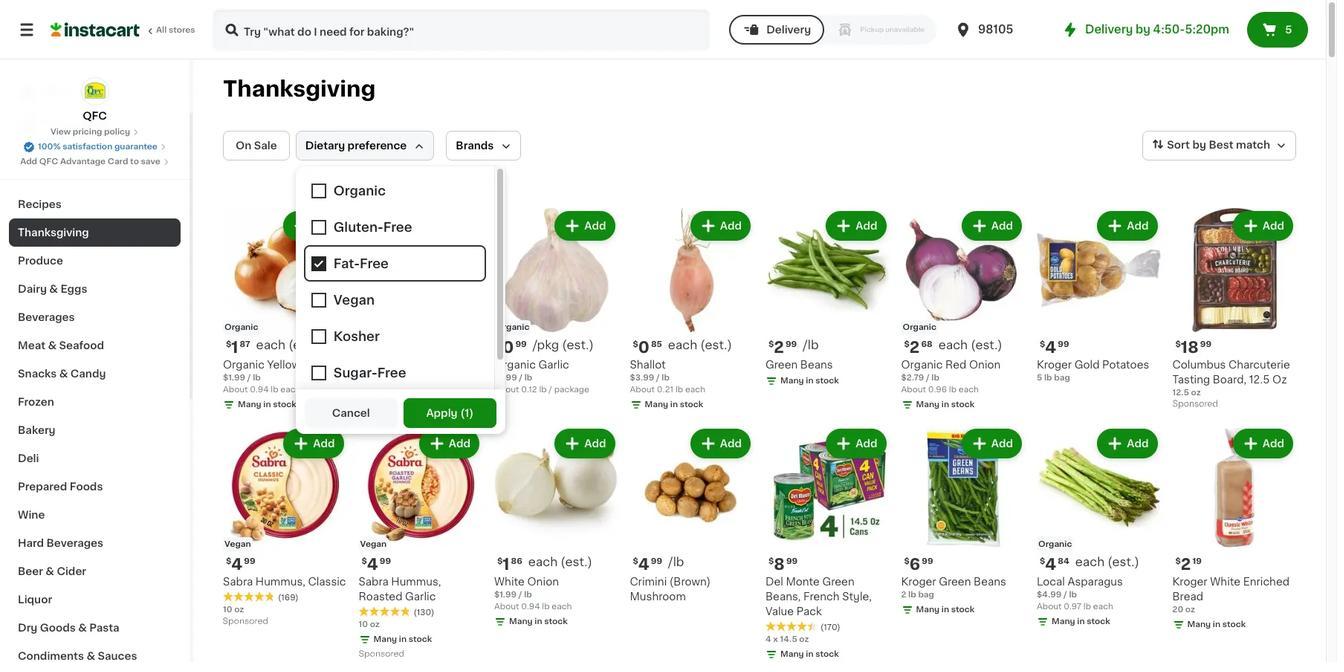 Task type: describe. For each thing, give the bounding box(es) containing it.
in for shallot
[[670, 400, 678, 408]]

about inside the yellow onion $1.29 / lb about 0.89 lb each
[[359, 385, 384, 394]]

$1.87 each (estimated) element
[[223, 338, 347, 357]]

99 for del monte green beans, french style, value pack
[[786, 557, 798, 566]]

kroger inside kroger gold potatoes 5 lb bag
[[1037, 359, 1072, 370]]

guarantee
[[114, 143, 157, 151]]

add inside add qfc advantage card to save link
[[20, 158, 37, 166]]

0 vertical spatial beverages
[[18, 312, 75, 323]]

$ up roasted
[[362, 557, 367, 566]]

5 inside kroger gold potatoes 5 lb bag
[[1037, 373, 1042, 382]]

onion inside white onion $1.99 / lb about 0.94 lb each
[[527, 577, 559, 587]]

shallot
[[630, 359, 666, 370]]

(brown)
[[670, 577, 711, 587]]

add button for organic red onion
[[963, 213, 1020, 239]]

many down the kroger green beans 2 lb bag
[[916, 606, 940, 614]]

5:20pm
[[1185, 24, 1229, 35]]

hummus, for classic
[[256, 577, 305, 587]]

& for snacks
[[59, 369, 68, 379]]

1 vertical spatial qfc
[[39, 158, 58, 166]]

in down kroger white enriched bread 20 oz
[[1213, 621, 1220, 629]]

many in stock for organic red onion
[[916, 400, 975, 408]]

oz inside columbus charcuterie tasting board, 12.5 oz 12.5 oz
[[1191, 388, 1201, 397]]

stock for white onion
[[544, 618, 568, 626]]

$ 18 99
[[1175, 339, 1212, 355]]

deli link
[[9, 444, 181, 473]]

pricing
[[73, 128, 102, 136]]

oz inside kroger white enriched bread 20 oz
[[1185, 606, 1195, 614]]

$ 4 99 for kroger gold potatoes
[[1040, 339, 1069, 355]]

each inside organic yellow onion $1.99 / lb about 0.94 lb each
[[280, 385, 301, 394]]

style,
[[842, 592, 872, 602]]

1 vertical spatial beverages
[[46, 538, 103, 548]]

dietary preference
[[305, 140, 407, 151]]

each (est.) for yellow
[[256, 339, 320, 350]]

stock for organic red onion
[[951, 400, 975, 408]]

product group containing 6
[[901, 425, 1025, 619]]

shop link
[[9, 77, 181, 107]]

add button for organic yellow onion
[[285, 213, 342, 239]]

on
[[236, 140, 251, 151]]

0.12
[[521, 385, 537, 394]]

goods
[[40, 623, 76, 633]]

brands
[[456, 140, 494, 151]]

monte
[[786, 577, 820, 587]]

qfc logo image
[[81, 77, 109, 106]]

$ 4 99 for sabra hummus, classic
[[226, 557, 255, 572]]

bag for gold
[[1054, 373, 1070, 382]]

organic yellow onion $1.99 / lb about 0.94 lb each
[[223, 359, 335, 394]]

/ up 0.12
[[519, 373, 523, 382]]

/pkg (est.)
[[533, 339, 594, 350]]

meat
[[18, 340, 45, 351]]

on sale
[[236, 140, 277, 151]]

14.5
[[780, 635, 797, 644]]

again
[[75, 117, 105, 127]]

& for dairy
[[49, 284, 58, 294]]

kroger green beans 2 lb bag
[[901, 577, 1006, 599]]

& for meat
[[48, 340, 57, 351]]

add for shallot
[[720, 221, 742, 231]]

local
[[1037, 577, 1065, 587]]

in for organic red onion
[[942, 400, 949, 408]]

organic inside organic garlic $7.99 / lb about 0.12 lb / package
[[494, 359, 536, 370]]

/ inside shallot $3.99 / lb about 0.21 lb each
[[656, 373, 660, 382]]

(est.) for shallot
[[700, 339, 732, 350]]

it
[[65, 117, 73, 127]]

french
[[803, 592, 840, 602]]

add button for white onion
[[556, 430, 614, 457]]

many in stock for shallot
[[645, 400, 703, 408]]

best
[[1209, 140, 1233, 150]]

snacks
[[18, 369, 57, 379]]

$ inside $ 18 99
[[1175, 340, 1181, 348]]

save
[[141, 158, 160, 166]]

add button for del monte green beans, french style, value pack
[[827, 430, 885, 457]]

4 inside $4.99 per pound element
[[638, 557, 649, 572]]

beans inside the kroger green beans 2 lb bag
[[974, 577, 1006, 587]]

$ inside $ 2 99
[[768, 340, 774, 348]]

stock down kroger white enriched bread 20 oz
[[1222, 621, 1246, 629]]

each right 87
[[256, 339, 285, 350]]

white inside kroger white enriched bread 20 oz
[[1210, 577, 1241, 587]]

bakery
[[18, 425, 55, 436]]

liquor
[[18, 595, 52, 605]]

hard beverages
[[18, 538, 103, 548]]

brands button
[[446, 131, 521, 161]]

oz down roasted
[[370, 621, 380, 629]]

& left pasta
[[78, 623, 87, 633]]

many in stock for organic yellow onion
[[238, 400, 296, 408]]

recipes link
[[9, 190, 181, 219]]

crimini (brown) mushroom
[[630, 577, 711, 602]]

99 for sabra hummus, roasted garlic
[[380, 557, 391, 566]]

$1.86 each (estimated) element
[[494, 555, 618, 574]]

99 for kroger gold potatoes
[[1058, 340, 1069, 348]]

pasta
[[89, 623, 119, 633]]

1 right 'apply'
[[465, 408, 469, 418]]

100% satisfaction guarantee
[[38, 143, 157, 151]]

many for shallot
[[645, 400, 668, 408]]

in for yellow onion
[[399, 400, 407, 408]]

0 horizontal spatial green
[[766, 359, 798, 370]]

1 for $ 1 86
[[503, 557, 510, 572]]

$ 4 99 inside $4.99 per pound element
[[633, 557, 662, 572]]

Best match Sort by field
[[1143, 131, 1296, 161]]

$ up crimini
[[633, 557, 638, 566]]

eggs
[[60, 284, 87, 294]]

4 up sabra hummus, classic on the left bottom of page
[[231, 557, 242, 572]]

lists link
[[9, 137, 181, 166]]

$2.79
[[901, 373, 924, 382]]

view pricing policy
[[50, 128, 130, 136]]

organic up 68
[[903, 323, 936, 331]]

many in stock down the kroger green beans 2 lb bag
[[916, 606, 975, 614]]

add button for local asparagus
[[1099, 430, 1156, 457]]

2 for $ 2 19
[[1181, 557, 1191, 572]]

many for sabra hummus, roasted garlic
[[373, 635, 397, 644]]

organic red onion $2.79 / lb about 0.96 lb each
[[901, 359, 1001, 394]]

$1.99 inside organic yellow onion $1.99 / lb about 0.94 lb each
[[223, 373, 245, 382]]

best match
[[1209, 140, 1270, 150]]

hard
[[18, 538, 44, 548]]

add qfc advantage card to save link
[[20, 156, 169, 168]]

add for del monte green beans, french style, value pack
[[856, 438, 877, 449]]

stock for del monte green beans, french style, value pack
[[815, 650, 839, 658]]

sabra for sabra hummus, classic
[[223, 577, 253, 587]]

value
[[766, 606, 794, 617]]

0.94 inside organic yellow onion $1.99 / lb about 0.94 lb each
[[250, 385, 269, 394]]

$ up sabra hummus, classic on the left bottom of page
[[226, 557, 231, 566]]

(est.) for organic red onion
[[971, 339, 1002, 350]]

18
[[1181, 339, 1199, 355]]

organic up $ 0 99
[[496, 323, 529, 331]]

15
[[375, 340, 384, 348]]

many in stock for local asparagus
[[1052, 618, 1110, 626]]

wine
[[18, 510, 45, 520]]

many down bread
[[1187, 621, 1211, 629]]

add button for kroger green beans
[[963, 430, 1020, 457]]

$ inside the $ 0 85
[[633, 340, 638, 348]]

onion inside the yellow onion $1.29 / lb about 0.89 lb each
[[394, 359, 426, 370]]

$3.99
[[630, 373, 654, 382]]

1 for $ 1 15
[[367, 339, 374, 355]]

sponsored badge image for sabra hummus, roasted garlic
[[359, 650, 404, 658]]

each inside shallot $3.99 / lb about 0.21 lb each
[[685, 385, 705, 394]]

apply
[[426, 408, 458, 418]]

oz right 14.5
[[799, 635, 809, 644]]

in for local asparagus
[[1077, 618, 1085, 626]]

gold
[[1074, 359, 1100, 370]]

add for kroger green beans
[[991, 438, 1013, 449]]

garlic inside organic garlic $7.99 / lb about 0.12 lb / package
[[538, 359, 569, 370]]

add button for green beans
[[827, 213, 885, 239]]

$1.29
[[359, 373, 381, 382]]

each inside organic red onion $2.79 / lb about 0.96 lb each
[[959, 385, 979, 394]]

0 for /pkg
[[503, 339, 514, 355]]

liquor link
[[9, 586, 181, 614]]

0.96
[[928, 385, 947, 394]]

$ inside $ 6 99
[[904, 557, 910, 566]]

dry goods & pasta
[[18, 623, 119, 633]]

add button for shallot
[[692, 213, 749, 239]]

many for white onion
[[509, 618, 533, 626]]

produce
[[18, 256, 63, 266]]

/ inside the yellow onion $1.29 / lb about 0.89 lb each
[[383, 373, 386, 382]]

green inside del monte green beans, french style, value pack
[[822, 577, 854, 587]]

tasting
[[1172, 374, 1210, 385]]

stock for shallot
[[680, 400, 703, 408]]

99 up crimini
[[651, 557, 662, 566]]

$ 4 84
[[1040, 557, 1069, 572]]

$ inside $ 2 19
[[1175, 557, 1181, 566]]

product group containing 18
[[1172, 208, 1296, 412]]

in for white onion
[[535, 618, 542, 626]]

85
[[651, 340, 662, 348]]

1 horizontal spatial qfc
[[83, 111, 107, 121]]

mushroom
[[630, 592, 686, 602]]

prepared
[[18, 482, 67, 492]]

on sale button
[[223, 131, 290, 161]]

in down the kroger green beans 2 lb bag
[[942, 606, 949, 614]]

$ 2 19
[[1175, 557, 1202, 572]]

$ 2 99
[[768, 339, 797, 355]]

add button for crimini (brown) mushroom
[[692, 430, 749, 457]]

(est.) for local asparagus
[[1108, 556, 1139, 568]]

yellow onion $1.29 / lb about 0.89 lb each
[[359, 359, 436, 394]]

meat & seafood link
[[9, 331, 181, 360]]

stock down green beans
[[815, 376, 839, 385]]

onion inside organic yellow onion $1.99 / lb about 0.94 lb each
[[303, 359, 335, 370]]

about inside shallot $3.99 / lb about 0.21 lb each
[[630, 385, 655, 394]]

(est.) for organic garlic
[[562, 339, 594, 350]]

kroger gold potatoes 5 lb bag
[[1037, 359, 1149, 382]]

20
[[1172, 606, 1183, 614]]

package
[[554, 385, 589, 394]]

dairy & eggs link
[[9, 275, 181, 303]]

about inside organic garlic $7.99 / lb about 0.12 lb / package
[[494, 385, 519, 394]]

add for local asparagus
[[1127, 438, 1149, 449]]

each up asparagus
[[1075, 556, 1105, 568]]

stock for local asparagus
[[1087, 618, 1110, 626]]

1 for $ 1 87
[[231, 339, 238, 355]]

bread
[[1172, 592, 1203, 602]]

10 oz for sabra hummus, roasted garlic
[[359, 621, 380, 629]]

many in stock for yellow onion
[[373, 400, 432, 408]]

cancel
[[332, 408, 370, 418]]

0.89
[[386, 385, 404, 394]]

in down green beans
[[806, 376, 814, 385]]

many down green beans
[[780, 376, 804, 385]]

stock for yellow onion
[[409, 400, 432, 408]]

(169)
[[278, 594, 299, 602]]

match
[[1236, 140, 1270, 150]]

foods
[[70, 482, 103, 492]]

& for condiments
[[86, 651, 95, 661]]

99 inside $ 2 99
[[785, 340, 797, 348]]

enriched
[[1243, 577, 1289, 587]]

about inside organic red onion $2.79 / lb about 0.96 lb each
[[901, 385, 926, 394]]

sauces
[[98, 651, 137, 661]]

each up red
[[938, 339, 968, 350]]

many in stock down green beans
[[780, 376, 839, 385]]

10 for sabra hummus, roasted garlic
[[359, 621, 368, 629]]

many in stock down kroger white enriched bread 20 oz
[[1187, 621, 1246, 629]]

about inside local asparagus $4.99 / lb about 0.97 lb each
[[1037, 603, 1062, 611]]



Task type: vqa. For each thing, say whether or not it's contained in the screenshot.
Spo on the right of the page
no



Task type: locate. For each thing, give the bounding box(es) containing it.
all
[[156, 26, 167, 34]]

many down 0.21
[[645, 400, 668, 408]]

thanksgiving inside 'link'
[[18, 227, 89, 238]]

in down "0.96"
[[942, 400, 949, 408]]

organic
[[224, 323, 258, 331], [496, 323, 529, 331], [903, 323, 936, 331], [223, 359, 265, 370], [494, 359, 536, 370], [901, 359, 943, 370], [1038, 540, 1072, 548]]

frozen link
[[9, 388, 181, 416]]

$ left 87
[[226, 340, 231, 348]]

many in stock down 0.89
[[373, 400, 432, 408]]

sponsored badge image down roasted
[[359, 650, 404, 658]]

beans
[[800, 359, 833, 370], [974, 577, 1006, 587]]

many for organic yellow onion
[[238, 400, 261, 408]]

stock down organic red onion $2.79 / lb about 0.96 lb each
[[951, 400, 975, 408]]

sabra hummus, classic
[[223, 577, 346, 587]]

2 vegan from the left
[[360, 540, 387, 548]]

onion down $2.68 each (estimated) element
[[969, 359, 1001, 370]]

$ up kroger gold potatoes 5 lb bag
[[1040, 340, 1045, 348]]

/lb inside $2.99 per pound element
[[803, 339, 819, 350]]

dietary preference button
[[296, 131, 434, 161]]

99 for columbus charcuterie tasting board, 12.5 oz
[[1200, 340, 1212, 348]]

sort
[[1167, 140, 1190, 150]]

stock down local asparagus $4.99 / lb about 0.97 lb each
[[1087, 618, 1110, 626]]

stores
[[169, 26, 195, 34]]

/lb for 2
[[803, 339, 819, 350]]

0 vertical spatial 10
[[223, 606, 232, 614]]

qfc
[[83, 111, 107, 121], [39, 158, 58, 166]]

0 vertical spatial by
[[1136, 24, 1150, 35]]

1 vertical spatial garlic
[[405, 592, 436, 602]]

product group
[[223, 208, 347, 414], [494, 208, 618, 396], [630, 208, 754, 414], [766, 208, 889, 390], [901, 208, 1025, 414], [1037, 208, 1161, 384], [1172, 208, 1296, 412], [223, 425, 347, 629], [359, 425, 482, 662], [494, 425, 618, 631], [630, 425, 754, 604], [766, 425, 889, 662], [901, 425, 1025, 619], [1037, 425, 1161, 631], [1172, 425, 1296, 634]]

(
[[460, 408, 465, 418]]

0 horizontal spatial hummus,
[[256, 577, 305, 587]]

0 horizontal spatial bag
[[918, 591, 934, 599]]

$ inside $ 4 84
[[1040, 557, 1045, 566]]

4 up crimini
[[638, 557, 649, 572]]

0.94
[[250, 385, 269, 394], [521, 603, 540, 611]]

each inside local asparagus $4.99 / lb about 0.97 lb each
[[1093, 603, 1113, 611]]

0 horizontal spatial yellow
[[267, 359, 300, 370]]

(est.) inside "$4.84 each (estimated)" element
[[1108, 556, 1139, 568]]

charcuterie
[[1229, 359, 1290, 370]]

about inside organic yellow onion $1.99 / lb about 0.94 lb each
[[223, 385, 248, 394]]

red
[[945, 359, 966, 370]]

1 horizontal spatial 0.94
[[521, 603, 540, 611]]

add for crimini (brown) mushroom
[[720, 438, 742, 449]]

many in stock down the (130)
[[373, 635, 432, 644]]

each (est.) inside $2.68 each (estimated) element
[[938, 339, 1002, 350]]

prepared foods
[[18, 482, 103, 492]]

(est.) inside $0.85 each (estimated) element
[[700, 339, 732, 350]]

0 horizontal spatial thanksgiving
[[18, 227, 89, 238]]

each (est.) for asparagus
[[1075, 556, 1139, 568]]

lb inside kroger gold potatoes 5 lb bag
[[1044, 373, 1052, 382]]

1 horizontal spatial 0
[[638, 339, 649, 355]]

1 horizontal spatial 10 oz
[[359, 621, 380, 629]]

1 vertical spatial bag
[[918, 591, 934, 599]]

each (est.) inside $1.87 each (estimated) element
[[256, 339, 320, 350]]

1 horizontal spatial hummus,
[[391, 577, 441, 587]]

$ inside '$ 1 15'
[[362, 340, 367, 348]]

& left sauces
[[86, 651, 95, 661]]

sale
[[254, 140, 277, 151]]

buy it again link
[[9, 107, 181, 137]]

$ 4 99
[[1040, 339, 1069, 355], [226, 557, 255, 572], [362, 557, 391, 572], [633, 557, 662, 572]]

1 horizontal spatial sabra
[[359, 577, 389, 587]]

qfc up view pricing policy 'link'
[[83, 111, 107, 121]]

$4.84 each (estimated) element
[[1037, 555, 1161, 574]]

many in stock for del monte green beans, french style, value pack
[[780, 650, 839, 658]]

sabra for sabra hummus, roasted garlic
[[359, 577, 389, 587]]

/ right $1.29
[[383, 373, 386, 382]]

1 horizontal spatial green
[[822, 577, 854, 587]]

2 inside the kroger green beans 2 lb bag
[[901, 591, 906, 599]]

service type group
[[729, 15, 936, 45]]

2 horizontal spatial green
[[939, 577, 971, 587]]

in for organic yellow onion
[[263, 400, 271, 408]]

$0.85 each (estimated) element
[[630, 338, 754, 357]]

onion down $1.86 each (estimated) element
[[527, 577, 559, 587]]

each right 86
[[528, 556, 558, 568]]

prepared foods link
[[9, 473, 181, 501]]

$2.68 each (estimated) element
[[901, 338, 1025, 357]]

stock down organic yellow onion $1.99 / lb about 0.94 lb each
[[273, 400, 296, 408]]

(est.) up organic yellow onion $1.99 / lb about 0.94 lb each
[[288, 339, 320, 350]]

2 yellow from the left
[[359, 359, 392, 370]]

/lb up green beans
[[803, 339, 819, 350]]

& left candy in the bottom of the page
[[59, 369, 68, 379]]

dairy & eggs
[[18, 284, 87, 294]]

each (est.) for onion
[[528, 556, 592, 568]]

(est.) inside $1.87 each (estimated) element
[[288, 339, 320, 350]]

vegan for sabra hummus, classic
[[224, 540, 251, 548]]

4 left x
[[766, 635, 771, 644]]

68
[[921, 340, 932, 348]]

100% satisfaction guarantee button
[[23, 138, 166, 153]]

1 left 86
[[503, 557, 510, 572]]

4 x 14.5 oz
[[766, 635, 809, 644]]

onion up 0.89
[[394, 359, 426, 370]]

99 inside $ 18 99
[[1200, 340, 1212, 348]]

99 right 8
[[786, 557, 798, 566]]

many down "0.96"
[[916, 400, 940, 408]]

lists
[[42, 146, 67, 157]]

organic garlic $7.99 / lb about 0.12 lb / package
[[494, 359, 589, 394]]

4 up roasted
[[367, 557, 378, 572]]

each inside the yellow onion $1.29 / lb about 0.89 lb each
[[416, 385, 436, 394]]

stock down shallot $3.99 / lb about 0.21 lb each at bottom
[[680, 400, 703, 408]]

0 vertical spatial beans
[[800, 359, 833, 370]]

1 horizontal spatial 12.5
[[1249, 374, 1270, 385]]

classic
[[308, 577, 346, 587]]

each right 0.21
[[685, 385, 705, 394]]

each (est.) for $3.99
[[668, 339, 732, 350]]

buy it again
[[42, 117, 105, 127]]

/ right 0.12
[[549, 385, 552, 394]]

(est.) up white onion $1.99 / lb about 0.94 lb each
[[561, 556, 592, 568]]

0 horizontal spatial $1.99
[[223, 373, 245, 382]]

vegan up sabra hummus, roasted garlic
[[360, 540, 387, 548]]

0 horizontal spatial 5
[[1037, 373, 1042, 382]]

0 vertical spatial $1.99
[[223, 373, 245, 382]]

$ left 68
[[904, 340, 910, 348]]

vegan for sabra hummus, roasted garlic
[[360, 540, 387, 548]]

about inside white onion $1.99 / lb about 0.94 lb each
[[494, 603, 519, 611]]

delivery for delivery
[[766, 25, 811, 35]]

dietary
[[305, 140, 345, 151]]

/ inside white onion $1.99 / lb about 0.94 lb each
[[519, 591, 522, 599]]

product group containing 8
[[766, 425, 889, 662]]

$ left 85
[[633, 340, 638, 348]]

0 horizontal spatial 0.94
[[250, 385, 269, 394]]

dry
[[18, 623, 37, 633]]

cider
[[57, 566, 86, 577]]

bag inside the kroger green beans 2 lb bag
[[918, 591, 934, 599]]

$0.99 per package (estimated) element
[[494, 338, 618, 357]]

hummus, inside sabra hummus, roasted garlic
[[391, 577, 441, 587]]

99 for sabra hummus, classic
[[244, 557, 255, 566]]

stock down the kroger green beans 2 lb bag
[[951, 606, 975, 614]]

each
[[256, 339, 285, 350], [668, 339, 697, 350], [938, 339, 968, 350], [280, 385, 301, 394], [416, 385, 436, 394], [685, 385, 705, 394], [959, 385, 979, 394], [528, 556, 558, 568], [1075, 556, 1105, 568], [552, 603, 572, 611], [1093, 603, 1113, 611]]

beer
[[18, 566, 43, 577]]

0.94 down $ 1 86
[[521, 603, 540, 611]]

bag for green
[[918, 591, 934, 599]]

0 horizontal spatial 12.5
[[1172, 388, 1189, 397]]

2 vertical spatial sponsored badge image
[[359, 650, 404, 658]]

each down asparagus
[[1093, 603, 1113, 611]]

1 horizontal spatial yellow
[[359, 359, 392, 370]]

99 for kroger green beans
[[922, 557, 933, 566]]

beverages down dairy & eggs
[[18, 312, 75, 323]]

99 inside $ 8 99
[[786, 557, 798, 566]]

many for organic red onion
[[916, 400, 940, 408]]

in down '0.97'
[[1077, 618, 1085, 626]]

5 inside button
[[1285, 25, 1292, 35]]

many down roasted
[[373, 635, 397, 644]]

1 horizontal spatial sponsored badge image
[[359, 650, 404, 658]]

bag
[[1054, 373, 1070, 382], [918, 591, 934, 599]]

5 button
[[1247, 12, 1308, 48]]

wine link
[[9, 501, 181, 529]]

policy
[[104, 128, 130, 136]]

0 horizontal spatial vegan
[[224, 540, 251, 548]]

many for local asparagus
[[1052, 618, 1075, 626]]

4 up kroger gold potatoes 5 lb bag
[[1045, 339, 1056, 355]]

$ inside $ 8 99
[[768, 557, 774, 566]]

4 inside the product group
[[766, 635, 771, 644]]

kroger inside the kroger green beans 2 lb bag
[[901, 577, 936, 587]]

in down 0.21
[[670, 400, 678, 408]]

condiments
[[18, 651, 84, 661]]

many for del monte green beans, french style, value pack
[[780, 650, 804, 658]]

(est.) up shallot $3.99 / lb about 0.21 lb each at bottom
[[700, 339, 732, 350]]

0 horizontal spatial 0
[[503, 339, 514, 355]]

$ 2 68
[[904, 339, 932, 355]]

12.5
[[1249, 374, 1270, 385], [1172, 388, 1189, 397]]

& left eggs at the top left
[[49, 284, 58, 294]]

onion inside organic red onion $2.79 / lb about 0.96 lb each
[[969, 359, 1001, 370]]

0 vertical spatial 12.5
[[1249, 374, 1270, 385]]

99 inside $ 0 99
[[515, 340, 527, 348]]

$ up the kroger green beans 2 lb bag
[[904, 557, 910, 566]]

thanksgiving link
[[9, 219, 181, 247]]

0 vertical spatial thanksgiving
[[223, 78, 376, 100]]

cancel button
[[305, 398, 397, 428]]

garlic inside sabra hummus, roasted garlic
[[405, 592, 436, 602]]

0 horizontal spatial sponsored badge image
[[223, 617, 268, 626]]

0 horizontal spatial qfc
[[39, 158, 58, 166]]

apply ( 1 )
[[426, 408, 474, 418]]

delivery by 4:50-5:20pm
[[1085, 24, 1229, 35]]

1 horizontal spatial 5
[[1285, 25, 1292, 35]]

0 horizontal spatial delivery
[[766, 25, 811, 35]]

about down $7.99
[[494, 385, 519, 394]]

$4.99 per pound element
[[630, 555, 754, 574]]

99 right 6
[[922, 557, 933, 566]]

qfc down lists
[[39, 158, 58, 166]]

2 0 from the left
[[638, 339, 649, 355]]

many down 0.89
[[373, 400, 397, 408]]

1 vertical spatial 0.94
[[521, 603, 540, 611]]

0 vertical spatial 0.94
[[250, 385, 269, 394]]

lb inside the kroger green beans 2 lb bag
[[908, 591, 916, 599]]

$7.99
[[494, 373, 517, 382]]

$ 4 99 for sabra hummus, roasted garlic
[[362, 557, 391, 572]]

condiments & sauces link
[[9, 642, 181, 662]]

oz right 20
[[1185, 606, 1195, 614]]

/ down $ 1 86
[[519, 591, 522, 599]]

sponsored badge image inside the product group
[[1172, 400, 1217, 408]]

add for kroger white enriched bread
[[1263, 438, 1284, 449]]

many down white onion $1.99 / lb about 0.94 lb each
[[509, 618, 533, 626]]

0 horizontal spatial garlic
[[405, 592, 436, 602]]

1 vertical spatial 10
[[359, 621, 368, 629]]

0 horizontal spatial beans
[[800, 359, 833, 370]]

1 horizontal spatial beans
[[974, 577, 1006, 587]]

84
[[1058, 557, 1069, 566]]

1 horizontal spatial kroger
[[1037, 359, 1072, 370]]

each (est.) for red
[[938, 339, 1002, 350]]

1 horizontal spatial thanksgiving
[[223, 78, 376, 100]]

0 up $7.99
[[503, 339, 514, 355]]

delivery
[[1085, 24, 1133, 35], [766, 25, 811, 35]]

condiments & sauces
[[18, 651, 137, 661]]

sponsored badge image for columbus charcuterie tasting board, 12.5 oz
[[1172, 400, 1217, 408]]

each right 85
[[668, 339, 697, 350]]

2 hummus, from the left
[[391, 577, 441, 587]]

add button for kroger gold potatoes
[[1099, 213, 1156, 239]]

many in stock down 14.5
[[780, 650, 839, 658]]

0 vertical spatial /lb
[[803, 339, 819, 350]]

2 sabra from the left
[[359, 577, 389, 587]]

yellow inside the yellow onion $1.29 / lb about 0.89 lb each
[[359, 359, 392, 370]]

1 horizontal spatial /lb
[[803, 339, 819, 350]]

/lb
[[803, 339, 819, 350], [668, 556, 684, 568]]

asparagus
[[1068, 577, 1123, 587]]

0 horizontal spatial sabra
[[223, 577, 253, 587]]

1 vertical spatial sponsored badge image
[[223, 617, 268, 626]]

each inside white onion $1.99 / lb about 0.94 lb each
[[552, 603, 572, 611]]

10 oz
[[223, 606, 244, 614], [359, 621, 380, 629]]

onion down $1.87 each (estimated) element
[[303, 359, 335, 370]]

1 horizontal spatial bag
[[1054, 373, 1070, 382]]

1 horizontal spatial by
[[1192, 140, 1206, 150]]

beverages
[[18, 312, 75, 323], [46, 538, 103, 548]]

kroger for 6
[[901, 577, 936, 587]]

many in stock for white onion
[[509, 618, 568, 626]]

1 vertical spatial 5
[[1037, 373, 1042, 382]]

0 vertical spatial qfc
[[83, 111, 107, 121]]

1 vertical spatial by
[[1192, 140, 1206, 150]]

4 left 84
[[1045, 557, 1056, 572]]

1 horizontal spatial garlic
[[538, 359, 569, 370]]

many for yellow onion
[[373, 400, 397, 408]]

add button for organic garlic
[[556, 213, 614, 239]]

view
[[50, 128, 71, 136]]

card
[[108, 158, 128, 166]]

add for kroger gold potatoes
[[1127, 221, 1149, 231]]

by inside field
[[1192, 140, 1206, 150]]

white inside white onion $1.99 / lb about 0.94 lb each
[[494, 577, 525, 587]]

beverages link
[[9, 303, 181, 331]]

$1.99
[[223, 373, 245, 382], [494, 591, 517, 599]]

2 for $ 2 68
[[910, 339, 920, 355]]

instacart logo image
[[51, 21, 140, 39]]

stock for sabra hummus, roasted garlic
[[409, 635, 432, 644]]

0
[[503, 339, 514, 355], [638, 339, 649, 355]]

sponsored badge image
[[1172, 400, 1217, 408], [223, 617, 268, 626], [359, 650, 404, 658]]

1 white from the left
[[494, 577, 525, 587]]

/ inside organic yellow onion $1.99 / lb about 0.94 lb each
[[247, 373, 251, 382]]

(est.) for organic yellow onion
[[288, 339, 320, 350]]

organic up $7.99
[[494, 359, 536, 370]]

1 hummus, from the left
[[256, 577, 305, 587]]

kroger for 2
[[1172, 577, 1207, 587]]

Search field
[[214, 10, 708, 49]]

0 horizontal spatial white
[[494, 577, 525, 587]]

/lb for 4
[[668, 556, 684, 568]]

$ up green beans
[[768, 340, 774, 348]]

kroger
[[1037, 359, 1072, 370], [901, 577, 936, 587], [1172, 577, 1207, 587]]

19
[[1192, 557, 1202, 566]]

0 horizontal spatial 10 oz
[[223, 606, 244, 614]]

add for green beans
[[856, 221, 877, 231]]

0.94 inside white onion $1.99 / lb about 0.94 lb each
[[521, 603, 540, 611]]

1 0 from the left
[[503, 339, 514, 355]]

$ inside $ 0 99
[[497, 340, 503, 348]]

/ down $ 1 87
[[247, 373, 251, 382]]

1 vertical spatial 10 oz
[[359, 621, 380, 629]]

10 oz down sabra hummus, classic on the left bottom of page
[[223, 606, 244, 614]]

None search field
[[213, 9, 710, 51]]

2 white from the left
[[1210, 577, 1241, 587]]

0 vertical spatial bag
[[1054, 373, 1070, 382]]

99 up green beans
[[785, 340, 797, 348]]

sponsored badge image for sabra hummus, classic
[[223, 617, 268, 626]]

sponsored badge image down sabra hummus, classic on the left bottom of page
[[223, 617, 268, 626]]

1 yellow from the left
[[267, 359, 300, 370]]

1 vegan from the left
[[224, 540, 251, 548]]

0 for each
[[638, 339, 649, 355]]

add for organic red onion
[[991, 221, 1013, 231]]

(est.) for white onion
[[561, 556, 592, 568]]

1 horizontal spatial white
[[1210, 577, 1241, 587]]

1 vertical spatial thanksgiving
[[18, 227, 89, 238]]

12.5 down charcuterie
[[1249, 374, 1270, 385]]

each (est.)
[[256, 339, 320, 350], [668, 339, 732, 350], [938, 339, 1002, 350], [528, 556, 592, 568], [1075, 556, 1139, 568]]

/ up '0.97'
[[1064, 591, 1067, 599]]

& for beer
[[46, 566, 54, 577]]

99 right 18
[[1200, 340, 1212, 348]]

delivery inside button
[[766, 25, 811, 35]]

oz down sabra hummus, classic on the left bottom of page
[[234, 606, 244, 614]]

garlic down the $0.99 per package (estimated) element
[[538, 359, 569, 370]]

1 vertical spatial /lb
[[668, 556, 684, 568]]

2 horizontal spatial kroger
[[1172, 577, 1207, 587]]

many in stock for sabra hummus, roasted garlic
[[373, 635, 432, 644]]

sabra hummus, roasted garlic
[[359, 577, 441, 602]]

x
[[773, 635, 778, 644]]

by for sort
[[1192, 140, 1206, 150]]

(est.) inside $1.86 each (estimated) element
[[561, 556, 592, 568]]

2 for $ 2 99
[[774, 339, 784, 355]]

yellow inside organic yellow onion $1.99 / lb about 0.94 lb each
[[267, 359, 300, 370]]

(est.) inside the $0.99 per package (estimated) element
[[562, 339, 594, 350]]

add for organic garlic
[[584, 221, 606, 231]]

2 horizontal spatial sponsored badge image
[[1172, 400, 1217, 408]]

about down $3.99
[[630, 385, 655, 394]]

stock for organic yellow onion
[[273, 400, 296, 408]]

del monte green beans, french style, value pack
[[766, 577, 872, 617]]

stock down the (130)
[[409, 635, 432, 644]]

0 horizontal spatial /lb
[[668, 556, 684, 568]]

10 oz down roasted
[[359, 621, 380, 629]]

1 horizontal spatial vegan
[[360, 540, 387, 548]]

1 horizontal spatial delivery
[[1085, 24, 1133, 35]]

snacks & candy link
[[9, 360, 181, 388]]

0.97
[[1064, 603, 1081, 611]]

all stores link
[[51, 9, 196, 51]]

each (est.) up red
[[938, 339, 1002, 350]]

$2.99 per pound element
[[766, 338, 889, 357]]

/ inside organic red onion $2.79 / lb about 0.96 lb each
[[926, 373, 929, 382]]

/lb inside $4.99 per pound element
[[668, 556, 684, 568]]

delivery button
[[729, 15, 824, 45]]

meat & seafood
[[18, 340, 104, 351]]

0 horizontal spatial kroger
[[901, 577, 936, 587]]

12.5 down tasting
[[1172, 388, 1189, 397]]

each down $1.86 each (estimated) element
[[552, 603, 572, 611]]

hummus, up (169)
[[256, 577, 305, 587]]

99 inside $ 6 99
[[922, 557, 933, 566]]

by for delivery
[[1136, 24, 1150, 35]]

$1.99 inside white onion $1.99 / lb about 0.94 lb each
[[494, 591, 517, 599]]

1 vertical spatial 12.5
[[1172, 388, 1189, 397]]

1 vertical spatial $1.99
[[494, 591, 517, 599]]

yellow down $1.87 each (estimated) element
[[267, 359, 300, 370]]

many
[[780, 376, 804, 385], [238, 400, 261, 408], [373, 400, 397, 408], [645, 400, 668, 408], [916, 400, 940, 408], [916, 606, 940, 614], [509, 618, 533, 626], [1052, 618, 1075, 626], [1187, 621, 1211, 629], [373, 635, 397, 644], [780, 650, 804, 658]]

organic up 84
[[1038, 540, 1072, 548]]

delivery for delivery by 4:50-5:20pm
[[1085, 24, 1133, 35]]

in for del monte green beans, french style, value pack
[[806, 650, 814, 658]]

1 sabra from the left
[[223, 577, 253, 587]]

kroger inside kroger white enriched bread 20 oz
[[1172, 577, 1207, 587]]

bag inside kroger gold potatoes 5 lb bag
[[1054, 373, 1070, 382]]

organic inside organic red onion $2.79 / lb about 0.96 lb each
[[901, 359, 943, 370]]

organic inside organic yellow onion $1.99 / lb about 0.94 lb each
[[223, 359, 265, 370]]

many in stock down white onion $1.99 / lb about 0.94 lb each
[[509, 618, 568, 626]]

(est.) inside $2.68 each (estimated) element
[[971, 339, 1002, 350]]

0 vertical spatial garlic
[[538, 359, 569, 370]]

view pricing policy link
[[50, 126, 139, 138]]

green inside the kroger green beans 2 lb bag
[[939, 577, 971, 587]]

crimini
[[630, 577, 667, 587]]

$ inside $ 1 87
[[226, 340, 231, 348]]

0 horizontal spatial 10
[[223, 606, 232, 614]]

add for organic yellow onion
[[313, 221, 335, 231]]

produce link
[[9, 247, 181, 275]]

yellow up $1.29
[[359, 359, 392, 370]]

/ inside local asparagus $4.99 / lb about 0.97 lb each
[[1064, 591, 1067, 599]]

white left enriched
[[1210, 577, 1241, 587]]

1 vertical spatial beans
[[974, 577, 1006, 587]]

1 horizontal spatial $1.99
[[494, 591, 517, 599]]

organic up 87
[[224, 323, 258, 331]]

99 up sabra hummus, roasted garlic
[[380, 557, 391, 566]]

buy
[[42, 117, 63, 127]]

10 for sabra hummus, classic
[[223, 606, 232, 614]]

add for white onion
[[584, 438, 606, 449]]

add button for kroger white enriched bread
[[1234, 430, 1292, 457]]

1 horizontal spatial 10
[[359, 621, 368, 629]]

$ 4 99 up sabra hummus, classic on the left bottom of page
[[226, 557, 255, 572]]

in for sabra hummus, roasted garlic
[[399, 635, 407, 644]]

beverages up cider
[[46, 538, 103, 548]]

0 vertical spatial 5
[[1285, 25, 1292, 35]]

$ inside $ 1 86
[[497, 557, 503, 566]]

each (est.) inside "$4.84 each (estimated)" element
[[1075, 556, 1139, 568]]

qfc link
[[81, 77, 109, 123]]

garlic
[[538, 359, 569, 370], [405, 592, 436, 602]]

onion
[[303, 359, 335, 370], [394, 359, 426, 370], [969, 359, 1001, 370], [527, 577, 559, 587]]

sabra inside sabra hummus, roasted garlic
[[359, 577, 389, 587]]

$ inside $ 2 68
[[904, 340, 910, 348]]

each down red
[[959, 385, 979, 394]]

kroger down $ 6 99
[[901, 577, 936, 587]]

each (est.) inside $0.85 each (estimated) element
[[668, 339, 732, 350]]

each (est.) up asparagus
[[1075, 556, 1139, 568]]

0 horizontal spatial by
[[1136, 24, 1150, 35]]

0 vertical spatial 10 oz
[[223, 606, 244, 614]]

4 inside "$4.84 each (estimated)" element
[[1045, 557, 1056, 572]]

each (est.) inside $1.86 each (estimated) element
[[528, 556, 592, 568]]

0 vertical spatial sponsored badge image
[[1172, 400, 1217, 408]]

white down $ 1 86
[[494, 577, 525, 587]]



